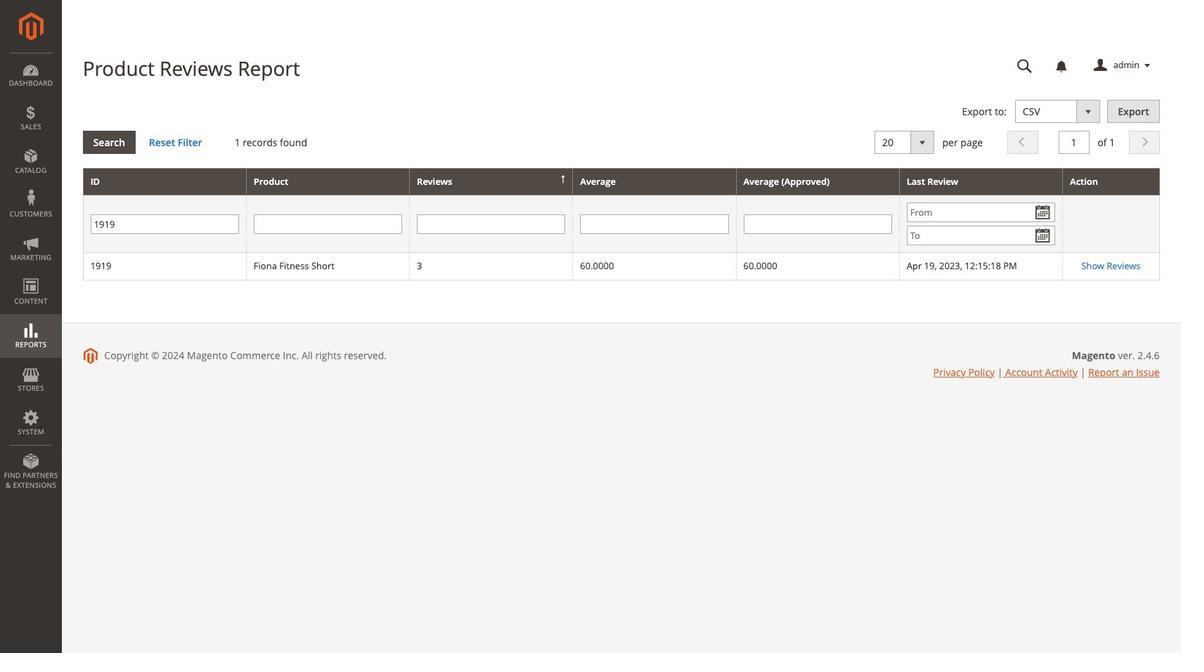 Task type: locate. For each thing, give the bounding box(es) containing it.
magento admin panel image
[[19, 12, 43, 41]]

menu bar
[[0, 53, 62, 497]]

From text field
[[907, 203, 1056, 222]]

None text field
[[90, 214, 239, 234], [580, 214, 729, 234], [90, 214, 239, 234], [580, 214, 729, 234]]

None text field
[[1007, 53, 1043, 78], [1059, 131, 1090, 154], [254, 214, 402, 234], [417, 214, 566, 234], [744, 214, 892, 234], [1007, 53, 1043, 78], [1059, 131, 1090, 154], [254, 214, 402, 234], [417, 214, 566, 234], [744, 214, 892, 234]]



Task type: describe. For each thing, give the bounding box(es) containing it.
To text field
[[907, 226, 1056, 246]]



